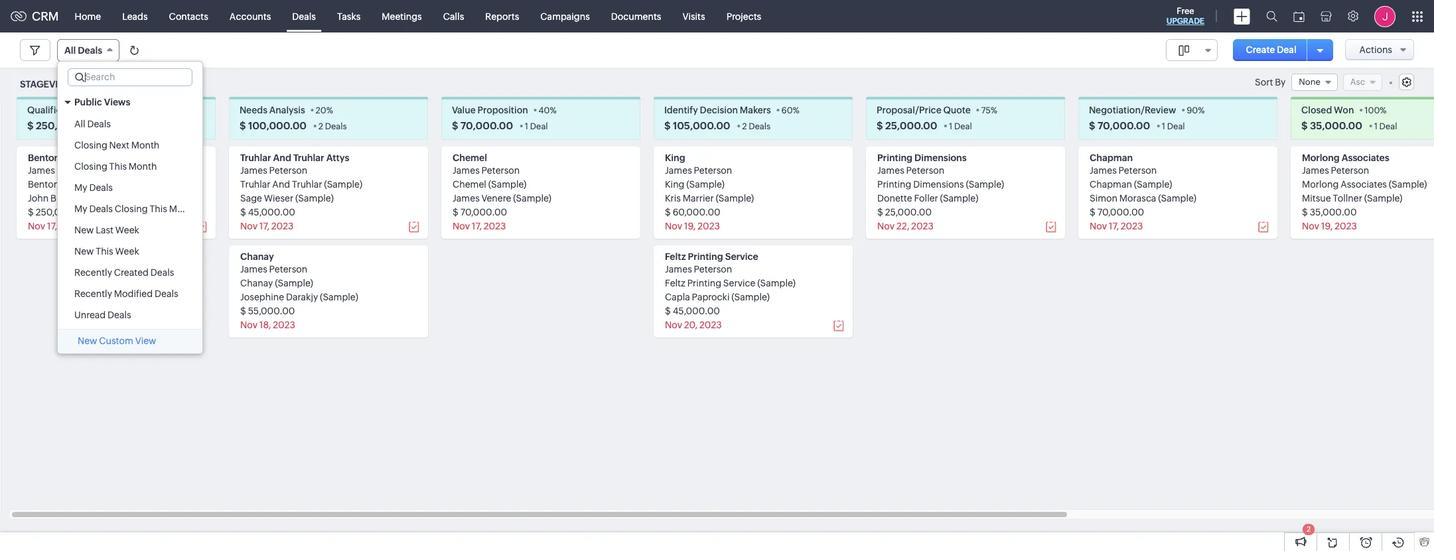 Task type: vqa. For each thing, say whether or not it's contained in the screenshot.
Chemel
yes



Task type: locate. For each thing, give the bounding box(es) containing it.
morlong associates james peterson morlong associates (sample) mitsue tollner (sample) $ 35,000.00 nov 19, 2023
[[1302, 153, 1427, 232]]

2 17, from the left
[[259, 221, 269, 232]]

1 vertical spatial new
[[74, 246, 94, 257]]

campaigns link
[[530, 0, 600, 32]]

18,
[[259, 320, 271, 331]]

1 vertical spatial service
[[723, 278, 755, 289]]

peterson inside the morlong associates james peterson morlong associates (sample) mitsue tollner (sample) $ 35,000.00 nov 19, 2023
[[1331, 165, 1369, 176]]

1 chapman from the top
[[1090, 153, 1133, 163]]

2 1 from the left
[[525, 122, 528, 132]]

0 vertical spatial week
[[115, 225, 139, 236]]

chemel
[[453, 153, 487, 163], [453, 179, 486, 190]]

3 1 from the left
[[949, 122, 953, 132]]

0 vertical spatial chanay
[[240, 252, 274, 262]]

profile element
[[1366, 0, 1404, 32]]

james down chanay link
[[240, 264, 267, 275]]

0 horizontal spatial 19,
[[684, 221, 696, 232]]

1 vertical spatial chapman
[[1090, 179, 1132, 190]]

17, inside chemel james peterson chemel (sample) james venere (sample) $ 70,000.00 nov 17, 2023
[[472, 221, 482, 232]]

$ down "capla"
[[665, 306, 671, 317]]

new last week option
[[58, 220, 202, 241]]

$ inside chapman james peterson chapman (sample) simon morasca (sample) $ 70,000.00 nov 17, 2023
[[1090, 207, 1096, 218]]

james up donette
[[877, 165, 904, 176]]

truhlar and truhlar (sample) link
[[240, 179, 362, 190]]

1 250,000.00 from the top
[[36, 120, 95, 132]]

1 feltz from the top
[[665, 252, 686, 262]]

tasks link
[[326, 0, 371, 32]]

deal down 100 % in the top of the page
[[1379, 122, 1397, 132]]

chanay up "chanay (sample)" link
[[240, 252, 274, 262]]

2023 inside chemel james peterson chemel (sample) james venere (sample) $ 70,000.00 nov 17, 2023
[[484, 221, 506, 232]]

2 recently from the top
[[74, 289, 112, 299]]

associates
[[1342, 153, 1389, 163], [1341, 179, 1387, 190]]

chapman james peterson chapman (sample) simon morasca (sample) $ 70,000.00 nov 17, 2023
[[1090, 153, 1196, 232]]

james inside king james peterson king (sample) kris marrier (sample) $ 60,000.00 nov 19, 2023
[[665, 165, 692, 176]]

my right butt
[[74, 204, 87, 214]]

2 deals for 100,000.00
[[318, 122, 347, 132]]

new left last
[[74, 225, 94, 236]]

1 morlong from the top
[[1302, 153, 1340, 163]]

17, inside truhlar and truhlar attys james peterson truhlar and truhlar (sample) sage wieser (sample) $ 45,000.00 nov 17, 2023
[[259, 221, 269, 232]]

leads
[[122, 11, 148, 22]]

this for week
[[96, 246, 113, 257]]

19, inside king james peterson king (sample) kris marrier (sample) $ 60,000.00 nov 19, 2023
[[684, 221, 696, 232]]

dimensions
[[915, 153, 967, 163], [913, 179, 964, 190]]

closing inside option
[[115, 204, 148, 214]]

morlong up mitsue
[[1302, 179, 1339, 190]]

closed
[[1301, 105, 1332, 116]]

1 deal up next
[[107, 122, 130, 132]]

2 deals for 105,000.00
[[742, 122, 771, 132]]

4 17, from the left
[[1109, 221, 1119, 232]]

$ down the closed at the top right of the page
[[1301, 120, 1308, 132]]

nov inside feltz printing service james peterson feltz printing service (sample) capla paprocki (sample) $ 45,000.00 nov 20, 2023
[[665, 320, 682, 331]]

new for new custom view
[[78, 336, 97, 346]]

5 1 deal from the left
[[1374, 122, 1397, 132]]

1 19, from the left
[[684, 221, 696, 232]]

proposal/price quote
[[877, 105, 971, 116]]

chemel up "chemel (sample)" link
[[453, 153, 487, 163]]

0 vertical spatial all deals
[[64, 45, 102, 56]]

1 deal down 100 % in the top of the page
[[1374, 122, 1397, 132]]

1 vertical spatial and
[[272, 179, 290, 190]]

17, down butt
[[47, 221, 57, 232]]

19, down 60,000.00
[[684, 221, 696, 232]]

deal down quote
[[954, 122, 972, 132]]

2 week from the top
[[115, 246, 139, 257]]

2023 inside truhlar and truhlar attys james peterson truhlar and truhlar (sample) sage wieser (sample) $ 45,000.00 nov 17, 2023
[[271, 221, 294, 232]]

0 vertical spatial 45,000.00
[[248, 207, 295, 218]]

70,000.00 down negotiation/review
[[1098, 120, 1150, 132]]

0 vertical spatial month
[[131, 140, 159, 151]]

month up my deals option
[[129, 161, 157, 172]]

chapman up chapman (sample) link
[[1090, 153, 1133, 163]]

1 vertical spatial chemel
[[453, 179, 486, 190]]

55,000.00
[[248, 306, 295, 317]]

new
[[74, 225, 94, 236], [74, 246, 94, 257], [78, 336, 97, 346]]

deal for printing dimensions (sample)
[[954, 122, 972, 132]]

my deals option
[[58, 177, 202, 198]]

nov inside king james peterson king (sample) kris marrier (sample) $ 60,000.00 nov 19, 2023
[[665, 221, 682, 232]]

$ 70,000.00 for chemel
[[452, 120, 513, 132]]

recently inside option
[[74, 267, 112, 278]]

peterson down "morlong associates" link
[[1331, 165, 1369, 176]]

250,000.00 inside benton james peterson benton (sample) john butt (sample) $ 250,000.00 nov 17, 2023
[[36, 207, 88, 218]]

week for new this week
[[115, 246, 139, 257]]

1 vertical spatial closing
[[74, 161, 107, 172]]

james up mitsue
[[1302, 165, 1329, 176]]

public views region
[[58, 113, 202, 326]]

2 25,000.00 from the top
[[885, 207, 932, 218]]

size image
[[1178, 44, 1189, 56]]

2
[[318, 122, 323, 132], [742, 122, 747, 132], [1307, 526, 1311, 534]]

stageview
[[20, 79, 73, 89]]

0 vertical spatial recently
[[74, 267, 112, 278]]

60
[[781, 106, 793, 116]]

0 vertical spatial benton
[[28, 153, 60, 163]]

% for proposal/price quote
[[991, 106, 997, 116]]

contacts
[[169, 11, 208, 22]]

recently inside "option"
[[74, 289, 112, 299]]

sage wieser (sample) link
[[240, 193, 334, 204]]

makers
[[740, 105, 771, 116]]

1 deal down quote
[[949, 122, 972, 132]]

public
[[74, 97, 102, 108]]

2023 down wieser
[[271, 221, 294, 232]]

None field
[[1166, 39, 1218, 61]]

0 vertical spatial morlong
[[1302, 153, 1340, 163]]

new this week option
[[58, 241, 202, 262]]

custom
[[99, 336, 133, 346]]

(sample) up the 'josephine darakjy (sample)' link
[[275, 278, 313, 289]]

1 vertical spatial king
[[665, 179, 684, 190]]

printing
[[877, 153, 912, 163], [877, 179, 911, 190], [688, 252, 723, 262], [687, 278, 721, 289]]

90
[[1187, 106, 1198, 116]]

2 vertical spatial closing
[[115, 204, 148, 214]]

0 vertical spatial feltz
[[665, 252, 686, 262]]

james inside chanay james peterson chanay (sample) josephine darakjy (sample) $ 55,000.00 nov 18, 2023
[[240, 264, 267, 275]]

tasks
[[337, 11, 361, 22]]

$ 70,000.00 down value proposition
[[452, 120, 513, 132]]

1 % from the left
[[103, 106, 110, 116]]

my for my deals
[[74, 182, 87, 193]]

$ down identify
[[664, 120, 671, 132]]

1 horizontal spatial 45,000.00
[[673, 306, 720, 317]]

month inside the closing this month option
[[129, 161, 157, 172]]

70,000.00 down venere
[[460, 207, 507, 218]]

35,000.00 down won
[[1310, 120, 1362, 132]]

my deals closing this month
[[74, 204, 197, 214]]

nov
[[28, 221, 45, 232], [240, 221, 257, 232], [453, 221, 470, 232], [665, 221, 682, 232], [877, 221, 895, 232], [1090, 221, 1107, 232], [1302, 221, 1319, 232], [240, 320, 257, 331], [665, 320, 682, 331]]

dimensions up printing dimensions (sample) link
[[915, 153, 967, 163]]

5 1 from the left
[[1374, 122, 1378, 132]]

10 %
[[94, 106, 110, 116]]

1 vertical spatial all deals
[[74, 119, 111, 129]]

week down the new last week option
[[115, 246, 139, 257]]

1 vertical spatial morlong
[[1302, 179, 1339, 190]]

month for closing this month
[[129, 161, 157, 172]]

all down public
[[74, 119, 85, 129]]

and
[[273, 153, 291, 163], [272, 179, 290, 190]]

chanay up 'josephine'
[[240, 278, 273, 289]]

deals down 20 %
[[325, 122, 347, 132]]

0 vertical spatial new
[[74, 225, 94, 236]]

benton
[[28, 153, 60, 163], [28, 179, 59, 190]]

Search text field
[[68, 69, 192, 86]]

peterson inside chanay james peterson chanay (sample) josephine darakjy (sample) $ 55,000.00 nov 18, 2023
[[269, 264, 307, 275]]

0 horizontal spatial 45,000.00
[[248, 207, 295, 218]]

(sample) up 'mitsue tollner (sample)' link
[[1389, 179, 1427, 190]]

search element
[[1258, 0, 1285, 33]]

new down new last week
[[74, 246, 94, 257]]

6 % from the left
[[1198, 106, 1205, 116]]

nov left 22,
[[877, 221, 895, 232]]

75 %
[[981, 106, 997, 116]]

james up "capla"
[[665, 264, 692, 275]]

$ down simon
[[1090, 207, 1096, 218]]

0 vertical spatial 35,000.00
[[1310, 120, 1362, 132]]

45,000.00 inside feltz printing service james peterson feltz printing service (sample) capla paprocki (sample) $ 45,000.00 nov 20, 2023
[[673, 306, 720, 317]]

22,
[[896, 221, 909, 232]]

70,000.00 down morasca
[[1097, 207, 1144, 218]]

accounts link
[[219, 0, 282, 32]]

20 %
[[316, 106, 333, 116]]

tollner
[[1333, 193, 1362, 204]]

2023
[[59, 221, 81, 232], [271, 221, 294, 232], [484, 221, 506, 232], [698, 221, 720, 232], [911, 221, 934, 232], [1121, 221, 1143, 232], [1335, 221, 1357, 232], [273, 320, 295, 331], [699, 320, 722, 331]]

1 horizontal spatial $ 70,000.00
[[1089, 120, 1150, 132]]

17, inside benton james peterson benton (sample) john butt (sample) $ 250,000.00 nov 17, 2023
[[47, 221, 57, 232]]

2 250,000.00 from the top
[[36, 207, 88, 218]]

deals up last
[[89, 204, 113, 214]]

peterson inside chapman james peterson chapman (sample) simon morasca (sample) $ 70,000.00 nov 17, 2023
[[1119, 165, 1157, 176]]

(sample) up james venere (sample) link
[[488, 179, 527, 190]]

peterson up "chemel (sample)" link
[[482, 165, 520, 176]]

deal down 40 at the top left
[[530, 122, 548, 132]]

month right next
[[131, 140, 159, 151]]

5 % from the left
[[991, 106, 997, 116]]

$ down 'josephine'
[[240, 306, 246, 317]]

deal for morlong associates (sample)
[[1379, 122, 1397, 132]]

leads link
[[112, 0, 158, 32]]

reports link
[[475, 0, 530, 32]]

nov inside truhlar and truhlar attys james peterson truhlar and truhlar (sample) sage wieser (sample) $ 45,000.00 nov 17, 2023
[[240, 221, 257, 232]]

calls link
[[433, 0, 475, 32]]

19, inside the morlong associates james peterson morlong associates (sample) mitsue tollner (sample) $ 35,000.00 nov 19, 2023
[[1321, 221, 1333, 232]]

17, down simon
[[1109, 221, 1119, 232]]

70,000.00
[[460, 120, 513, 132], [1098, 120, 1150, 132], [460, 207, 507, 218], [1097, 207, 1144, 218]]

2023 inside benton james peterson benton (sample) john butt (sample) $ 250,000.00 nov 17, 2023
[[59, 221, 81, 232]]

2 1 deal from the left
[[525, 122, 548, 132]]

1 vertical spatial 250,000.00
[[36, 207, 88, 218]]

35,000.00 down tollner
[[1310, 207, 1357, 218]]

service up capla paprocki (sample) 'link'
[[723, 278, 755, 289]]

chemel link
[[453, 153, 487, 163]]

7 % from the left
[[1380, 106, 1387, 116]]

my inside option
[[74, 182, 87, 193]]

0 vertical spatial 250,000.00
[[36, 120, 95, 132]]

my inside option
[[74, 204, 87, 214]]

1 vertical spatial 25,000.00
[[885, 207, 932, 218]]

associates up morlong associates (sample) link
[[1342, 153, 1389, 163]]

3 % from the left
[[550, 106, 557, 116]]

all deals option
[[58, 113, 202, 135]]

1 vertical spatial 35,000.00
[[1310, 207, 1357, 218]]

1 vertical spatial week
[[115, 246, 139, 257]]

service
[[725, 252, 758, 262], [723, 278, 755, 289]]

0 vertical spatial all
[[64, 45, 76, 56]]

1 $ 70,000.00 from the left
[[452, 120, 513, 132]]

james inside printing dimensions james peterson printing dimensions (sample) donette foller (sample) $ 25,000.00 nov 22, 2023
[[877, 165, 904, 176]]

1 down 100 % in the top of the page
[[1374, 122, 1378, 132]]

4 1 deal from the left
[[1162, 122, 1185, 132]]

month inside my deals closing this month option
[[169, 204, 197, 214]]

2 chapman from the top
[[1090, 179, 1132, 190]]

0 vertical spatial chapman
[[1090, 153, 1133, 163]]

morlong down $ 35,000.00
[[1302, 153, 1340, 163]]

1 chanay from the top
[[240, 252, 274, 262]]

0 vertical spatial service
[[725, 252, 758, 262]]

17, inside chapman james peterson chapman (sample) simon morasca (sample) $ 70,000.00 nov 17, 2023
[[1109, 221, 1119, 232]]

2 my from the top
[[74, 204, 87, 214]]

1 horizontal spatial 19,
[[1321, 221, 1333, 232]]

recently created deals option
[[58, 262, 202, 283]]

peterson up king (sample) link on the top of page
[[694, 165, 732, 176]]

45,000.00 up 20,
[[673, 306, 720, 317]]

2 feltz from the top
[[665, 278, 685, 289]]

printing up paprocki
[[687, 278, 721, 289]]

2 vertical spatial this
[[96, 246, 113, 257]]

recently down new this week in the left top of the page
[[74, 267, 112, 278]]

1 my from the top
[[74, 182, 87, 193]]

$ down donette
[[877, 207, 883, 218]]

25,000.00
[[885, 120, 937, 132], [885, 207, 932, 218]]

0 horizontal spatial 2 deals
[[318, 122, 347, 132]]

0 vertical spatial closing
[[74, 140, 107, 151]]

nov down 60,000.00
[[665, 221, 682, 232]]

nov down the 'sage'
[[240, 221, 257, 232]]

public views
[[74, 97, 130, 108]]

1 vertical spatial 45,000.00
[[673, 306, 720, 317]]

this for month
[[109, 161, 127, 172]]

% for qualification
[[103, 106, 110, 116]]

darakjy
[[286, 292, 318, 303]]

60 %
[[781, 106, 800, 116]]

4 1 from the left
[[1162, 122, 1165, 132]]

king up the kris
[[665, 179, 684, 190]]

25,000.00 up 22,
[[885, 207, 932, 218]]

closing
[[74, 140, 107, 151], [74, 161, 107, 172], [115, 204, 148, 214]]

2 deals down 20 %
[[318, 122, 347, 132]]

chemel james peterson chemel (sample) james venere (sample) $ 70,000.00 nov 17, 2023
[[453, 153, 551, 232]]

all
[[64, 45, 76, 56], [74, 119, 85, 129]]

1 vertical spatial benton
[[28, 179, 59, 190]]

projects
[[726, 11, 761, 22]]

2 % from the left
[[326, 106, 333, 116]]

1 vertical spatial recently
[[74, 289, 112, 299]]

1 2 deals from the left
[[318, 122, 347, 132]]

0 horizontal spatial $ 70,000.00
[[452, 120, 513, 132]]

17, down venere
[[472, 221, 482, 232]]

james down chapman "link"
[[1090, 165, 1117, 176]]

$ inside benton james peterson benton (sample) john butt (sample) $ 250,000.00 nov 17, 2023
[[28, 207, 34, 218]]

0 vertical spatial my
[[74, 182, 87, 193]]

accounts
[[230, 11, 271, 22]]

1 vertical spatial my
[[74, 204, 87, 214]]

1 vertical spatial month
[[129, 161, 157, 172]]

calls
[[443, 11, 464, 22]]

recently created deals
[[74, 267, 174, 278]]

1 deal for proposal/price quote
[[949, 122, 972, 132]]

1 25,000.00 from the top
[[885, 120, 937, 132]]

mitsue tollner (sample) link
[[1302, 193, 1403, 204]]

closing inside option
[[74, 161, 107, 172]]

1 vertical spatial all
[[74, 119, 85, 129]]

james down benton link
[[28, 165, 55, 176]]

deal
[[1277, 44, 1297, 55], [112, 122, 130, 132], [530, 122, 548, 132], [954, 122, 972, 132], [1167, 122, 1185, 132], [1379, 122, 1397, 132]]

2023 down john butt (sample) link
[[59, 221, 81, 232]]

all inside all deals field
[[64, 45, 76, 56]]

1 vertical spatial this
[[150, 204, 167, 214]]

0 vertical spatial chemel
[[453, 153, 487, 163]]

2 35,000.00 from the top
[[1310, 207, 1357, 218]]

1 for qualification
[[107, 122, 110, 132]]

1 deal down negotiation/review
[[1162, 122, 1185, 132]]

nov down james venere (sample) link
[[453, 221, 470, 232]]

1 vertical spatial chanay
[[240, 278, 273, 289]]

2 vertical spatial month
[[169, 204, 197, 214]]

1 vertical spatial dimensions
[[913, 179, 964, 190]]

3 17, from the left
[[472, 221, 482, 232]]

0 vertical spatial 25,000.00
[[885, 120, 937, 132]]

1 deal for value proposition
[[525, 122, 548, 132]]

home
[[75, 11, 101, 22]]

1 for negotiation/review
[[1162, 122, 1165, 132]]

this down closing next month
[[109, 161, 127, 172]]

1 recently from the top
[[74, 267, 112, 278]]

All Deals field
[[57, 39, 120, 62]]

75
[[981, 106, 991, 116]]

associates up 'mitsue tollner (sample)' link
[[1341, 179, 1387, 190]]

new down unread
[[78, 336, 97, 346]]

% for identify decision makers
[[793, 106, 800, 116]]

deals inside option
[[108, 310, 131, 321]]

2023 down venere
[[484, 221, 506, 232]]

peterson up "chanay (sample)" link
[[269, 264, 307, 275]]

1 down quote
[[949, 122, 953, 132]]

1 vertical spatial feltz
[[665, 278, 685, 289]]

2 king from the top
[[665, 179, 684, 190]]

nov inside chemel james peterson chemel (sample) james venere (sample) $ 70,000.00 nov 17, 2023
[[453, 221, 470, 232]]

my
[[74, 182, 87, 193], [74, 204, 87, 214]]

2 horizontal spatial 2
[[1307, 526, 1311, 534]]

2 chanay from the top
[[240, 278, 273, 289]]

1 deal for qualification
[[107, 122, 130, 132]]

0 vertical spatial this
[[109, 161, 127, 172]]

1 17, from the left
[[47, 221, 57, 232]]

truhlar and truhlar attys james peterson truhlar and truhlar (sample) sage wieser (sample) $ 45,000.00 nov 17, 2023
[[240, 153, 362, 232]]

40 %
[[538, 106, 557, 116]]

2 chemel from the top
[[453, 179, 486, 190]]

1 1 from the left
[[107, 122, 110, 132]]

upgrade
[[1167, 17, 1204, 26]]

deals inside field
[[78, 45, 102, 56]]

4 % from the left
[[793, 106, 800, 116]]

2 19, from the left
[[1321, 221, 1333, 232]]

45,000.00 down wieser
[[248, 207, 295, 218]]

simon
[[1090, 193, 1118, 204]]

$ inside chemel james peterson chemel (sample) james venere (sample) $ 70,000.00 nov 17, 2023
[[453, 207, 458, 218]]

0 horizontal spatial 2
[[318, 122, 323, 132]]

60,000.00
[[673, 207, 720, 218]]

peterson inside king james peterson king (sample) kris marrier (sample) $ 60,000.00 nov 19, 2023
[[694, 165, 732, 176]]

chapman up simon
[[1090, 179, 1132, 190]]

2 $ 70,000.00 from the left
[[1089, 120, 1150, 132]]

0 vertical spatial king
[[665, 153, 685, 163]]

$ down 'qualification'
[[27, 120, 34, 132]]

week for new last week
[[115, 225, 139, 236]]

1 1 deal from the left
[[107, 122, 130, 132]]

2023 down 55,000.00
[[273, 320, 295, 331]]

deals down home at the top of page
[[78, 45, 102, 56]]

new custom view
[[78, 336, 156, 346]]

2023 inside feltz printing service james peterson feltz printing service (sample) capla paprocki (sample) $ 45,000.00 nov 20, 2023
[[699, 320, 722, 331]]

home link
[[64, 0, 112, 32]]

nov inside chanay james peterson chanay (sample) josephine darakjy (sample) $ 55,000.00 nov 18, 2023
[[240, 320, 257, 331]]

none
[[1299, 77, 1320, 87]]

1 horizontal spatial 2 deals
[[742, 122, 771, 132]]

25,000.00 down proposal/price
[[885, 120, 937, 132]]

needs
[[240, 105, 267, 116]]

2 vertical spatial new
[[78, 336, 97, 346]]

this down last
[[96, 246, 113, 257]]

17,
[[47, 221, 57, 232], [259, 221, 269, 232], [472, 221, 482, 232], [1109, 221, 1119, 232]]

all deals down 10
[[74, 119, 111, 129]]

month for closing next month
[[131, 140, 159, 151]]

1 week from the top
[[115, 225, 139, 236]]

closing up the new last week option
[[115, 204, 148, 214]]

unread deals
[[74, 310, 131, 321]]

1 down proposition
[[525, 122, 528, 132]]

0 vertical spatial and
[[273, 153, 291, 163]]

chapman link
[[1090, 153, 1133, 163]]

1 horizontal spatial 2
[[742, 122, 747, 132]]

peterson
[[57, 165, 95, 176], [269, 165, 307, 176], [482, 165, 520, 176], [694, 165, 732, 176], [906, 165, 945, 176], [1119, 165, 1157, 176], [1331, 165, 1369, 176], [269, 264, 307, 275], [694, 264, 732, 275]]

2 2 deals from the left
[[742, 122, 771, 132]]

all deals down home at the top of page
[[64, 45, 102, 56]]

feltz printing service link
[[665, 252, 758, 262]]

week
[[115, 225, 139, 236], [115, 246, 139, 257]]

deals down closing this month
[[89, 182, 113, 193]]

3 1 deal from the left
[[949, 122, 972, 132]]

$ 70,000.00 for chapman
[[1089, 120, 1150, 132]]

feltz
[[665, 252, 686, 262], [665, 278, 685, 289]]

(sample) down attys
[[324, 179, 362, 190]]



Task type: describe. For each thing, give the bounding box(es) containing it.
venere
[[482, 193, 511, 204]]

70,000.00 inside chemel james peterson chemel (sample) james venere (sample) $ 70,000.00 nov 17, 2023
[[460, 207, 507, 218]]

identify decision makers
[[664, 105, 771, 116]]

quote
[[943, 105, 971, 116]]

king link
[[665, 153, 685, 163]]

1 for value proposition
[[525, 122, 528, 132]]

create
[[1246, 44, 1275, 55]]

truhlar up sage wieser (sample) link
[[292, 179, 322, 190]]

deals link
[[282, 0, 326, 32]]

created
[[114, 267, 149, 278]]

feltz printing service (sample) link
[[665, 278, 796, 289]]

by
[[1275, 77, 1286, 88]]

2023 inside king james peterson king (sample) kris marrier (sample) $ 60,000.00 nov 19, 2023
[[698, 221, 720, 232]]

profile image
[[1374, 6, 1396, 27]]

1 benton from the top
[[28, 153, 60, 163]]

$ 35,000.00
[[1301, 120, 1362, 132]]

qualification
[[27, 105, 84, 116]]

wieser
[[264, 193, 293, 204]]

james inside truhlar and truhlar attys james peterson truhlar and truhlar (sample) sage wieser (sample) $ 45,000.00 nov 17, 2023
[[240, 165, 267, 176]]

deal for chapman (sample)
[[1167, 122, 1185, 132]]

attys
[[326, 153, 349, 163]]

meetings
[[382, 11, 422, 22]]

17, for chapman james peterson chapman (sample) simon morasca (sample) $ 70,000.00 nov 17, 2023
[[1109, 221, 1119, 232]]

contacts link
[[158, 0, 219, 32]]

new for new last week
[[74, 225, 94, 236]]

(sample) right morasca
[[1158, 193, 1196, 204]]

foller
[[914, 193, 938, 204]]

new last week
[[74, 225, 139, 236]]

peterson inside chemel james peterson chemel (sample) james venere (sample) $ 70,000.00 nov 17, 2023
[[482, 165, 520, 176]]

10
[[94, 106, 103, 116]]

deals inside "option"
[[155, 289, 178, 299]]

james inside benton james peterson benton (sample) john butt (sample) $ 250,000.00 nov 17, 2023
[[28, 165, 55, 176]]

1 king from the top
[[665, 153, 685, 163]]

printing up donette
[[877, 179, 911, 190]]

$ inside chanay james peterson chanay (sample) josephine darakjy (sample) $ 55,000.00 nov 18, 2023
[[240, 306, 246, 317]]

james down chemel link
[[453, 165, 480, 176]]

$ inside the morlong associates james peterson morlong associates (sample) mitsue tollner (sample) $ 35,000.00 nov 19, 2023
[[1302, 207, 1308, 218]]

1 vertical spatial associates
[[1341, 179, 1387, 190]]

create menu image
[[1234, 8, 1250, 24]]

james down "chemel (sample)" link
[[453, 193, 480, 204]]

search image
[[1266, 11, 1277, 22]]

2 morlong from the top
[[1302, 179, 1339, 190]]

(sample) right the "darakjy"
[[320, 292, 358, 303]]

kris marrier (sample) link
[[665, 193, 754, 204]]

josephine darakjy (sample) link
[[240, 292, 358, 303]]

1 35,000.00 from the top
[[1310, 120, 1362, 132]]

deals inside option
[[89, 204, 113, 214]]

recently for recently modified deals
[[74, 289, 112, 299]]

70,000.00 down value proposition
[[460, 120, 513, 132]]

70,000.00 inside chapman james peterson chapman (sample) simon morasca (sample) $ 70,000.00 nov 17, 2023
[[1097, 207, 1144, 218]]

my deals closing this month option
[[58, 198, 202, 220]]

benton link
[[28, 153, 60, 163]]

20,
[[684, 320, 698, 331]]

truhlar and truhlar attys link
[[240, 153, 349, 163]]

my for my deals closing this month
[[74, 204, 87, 214]]

views
[[104, 97, 130, 108]]

deals down 10
[[87, 119, 111, 129]]

0 vertical spatial associates
[[1342, 153, 1389, 163]]

capla
[[665, 292, 690, 303]]

35,000.00 inside the morlong associates james peterson morlong associates (sample) mitsue tollner (sample) $ 35,000.00 nov 19, 2023
[[1310, 207, 1357, 218]]

$ inside feltz printing service james peterson feltz printing service (sample) capla paprocki (sample) $ 45,000.00 nov 20, 2023
[[665, 306, 671, 317]]

proposition
[[478, 105, 528, 116]]

deals right created on the left
[[150, 267, 174, 278]]

capla paprocki (sample) link
[[665, 292, 770, 303]]

25,000.00 inside printing dimensions james peterson printing dimensions (sample) donette foller (sample) $ 25,000.00 nov 22, 2023
[[885, 207, 932, 218]]

(sample) right marrier at the left of page
[[716, 193, 754, 204]]

next
[[109, 140, 129, 151]]

reports
[[485, 11, 519, 22]]

peterson inside benton james peterson benton (sample) john butt (sample) $ 250,000.00 nov 17, 2023
[[57, 165, 95, 176]]

morasca
[[1119, 193, 1156, 204]]

proposal/price
[[877, 105, 941, 116]]

all inside "all deals" option
[[74, 119, 85, 129]]

morlong associates link
[[1302, 153, 1389, 163]]

% for value proposition
[[550, 106, 557, 116]]

chapman (sample) link
[[1090, 179, 1172, 190]]

(sample) down my deals on the top
[[70, 193, 109, 204]]

donette foller (sample) link
[[877, 193, 978, 204]]

closing this month option
[[58, 156, 202, 177]]

paprocki
[[692, 292, 730, 303]]

kris
[[665, 193, 681, 204]]

printing down '$ 25,000.00'
[[877, 153, 912, 163]]

2023 inside the morlong associates james peterson morlong associates (sample) mitsue tollner (sample) $ 35,000.00 nov 19, 2023
[[1335, 221, 1357, 232]]

donette
[[877, 193, 912, 204]]

new custom view link
[[58, 330, 202, 354]]

james inside chapman james peterson chapman (sample) simon morasca (sample) $ 70,000.00 nov 17, 2023
[[1090, 165, 1117, 176]]

all deals inside option
[[74, 119, 111, 129]]

truhlar down $ 100,000.00
[[240, 153, 271, 163]]

(sample) up kris marrier (sample) link
[[686, 179, 725, 190]]

2 for $ 105,000.00
[[742, 122, 747, 132]]

closing this month
[[74, 161, 157, 172]]

value
[[452, 105, 476, 116]]

projects link
[[716, 0, 772, 32]]

nov inside chapman james peterson chapman (sample) simon morasca (sample) $ 70,000.00 nov 17, 2023
[[1090, 221, 1107, 232]]

(sample) right venere
[[513, 193, 551, 204]]

2023 inside chapman james peterson chapman (sample) simon morasca (sample) $ 70,000.00 nov 17, 2023
[[1121, 221, 1143, 232]]

% for negotiation/review
[[1198, 106, 1205, 116]]

my deals
[[74, 182, 113, 193]]

0 vertical spatial dimensions
[[915, 153, 967, 163]]

sage
[[240, 193, 262, 204]]

(sample) down morlong associates (sample) link
[[1364, 193, 1403, 204]]

deal inside button
[[1277, 44, 1297, 55]]

17, for benton james peterson benton (sample) john butt (sample) $ 250,000.00 nov 17, 2023
[[47, 221, 57, 232]]

visits link
[[672, 0, 716, 32]]

crm
[[32, 9, 59, 23]]

$ down needs
[[240, 120, 246, 132]]

marrier
[[683, 193, 714, 204]]

printing up feltz printing service (sample) link
[[688, 252, 723, 262]]

deals down makers
[[749, 122, 771, 132]]

create deal
[[1246, 44, 1297, 55]]

documents link
[[600, 0, 672, 32]]

james venere (sample) link
[[453, 193, 551, 204]]

(sample) up simon morasca (sample) link
[[1134, 179, 1172, 190]]

% for needs analysis
[[326, 106, 333, 116]]

chanay james peterson chanay (sample) josephine darakjy (sample) $ 55,000.00 nov 18, 2023
[[240, 252, 358, 331]]

deal for chemel (sample)
[[530, 122, 548, 132]]

benton james peterson benton (sample) john butt (sample) $ 250,000.00 nov 17, 2023
[[28, 153, 109, 232]]

closing next month
[[74, 140, 159, 151]]

john butt (sample) link
[[28, 193, 109, 204]]

all deals inside all deals field
[[64, 45, 102, 56]]

last
[[96, 225, 113, 236]]

2023 inside printing dimensions james peterson printing dimensions (sample) donette foller (sample) $ 25,000.00 nov 22, 2023
[[911, 221, 934, 232]]

$ up chapman "link"
[[1089, 120, 1095, 132]]

deals left tasks link on the top left of page
[[292, 11, 316, 22]]

view
[[135, 336, 156, 346]]

(sample) down 'truhlar and truhlar (sample)' link
[[295, 193, 334, 204]]

morlong associates (sample) link
[[1302, 179, 1427, 190]]

calendar image
[[1293, 11, 1305, 22]]

actions
[[1359, 44, 1392, 55]]

(sample) down feltz printing service (sample) link
[[731, 292, 770, 303]]

recently for recently created deals
[[74, 267, 112, 278]]

closed won
[[1301, 105, 1354, 116]]

2 benton from the top
[[28, 179, 59, 190]]

king (sample) link
[[665, 179, 725, 190]]

sort
[[1255, 77, 1273, 88]]

1 deal for closed won
[[1374, 122, 1397, 132]]

free upgrade
[[1167, 6, 1204, 26]]

closing for closing next month
[[74, 140, 107, 151]]

nov inside printing dimensions james peterson printing dimensions (sample) donette foller (sample) $ 25,000.00 nov 22, 2023
[[877, 221, 895, 232]]

deal up next
[[112, 122, 130, 132]]

(sample) down printing dimensions (sample) link
[[940, 193, 978, 204]]

meetings link
[[371, 0, 433, 32]]

17, for chemel james peterson chemel (sample) james venere (sample) $ 70,000.00 nov 17, 2023
[[472, 221, 482, 232]]

negotiation/review
[[1089, 105, 1176, 116]]

1 chemel from the top
[[453, 153, 487, 163]]

% for closed won
[[1380, 106, 1387, 116]]

nov inside the morlong associates james peterson morlong associates (sample) mitsue tollner (sample) $ 35,000.00 nov 19, 2023
[[1302, 221, 1319, 232]]

1 for closed won
[[1374, 122, 1378, 132]]

$ inside truhlar and truhlar attys james peterson truhlar and truhlar (sample) sage wieser (sample) $ 45,000.00 nov 17, 2023
[[240, 207, 246, 218]]

$ inside king james peterson king (sample) kris marrier (sample) $ 60,000.00 nov 19, 2023
[[665, 207, 671, 218]]

analysis
[[269, 105, 305, 116]]

2023 inside chanay james peterson chanay (sample) josephine darakjy (sample) $ 55,000.00 nov 18, 2023
[[273, 320, 295, 331]]

(sample) up capla paprocki (sample) 'link'
[[757, 278, 796, 289]]

truhlar up the 'sage'
[[240, 179, 270, 190]]

value proposition
[[452, 105, 528, 116]]

this inside option
[[150, 204, 167, 214]]

peterson inside truhlar and truhlar attys james peterson truhlar and truhlar (sample) sage wieser (sample) $ 45,000.00 nov 17, 2023
[[269, 165, 307, 176]]

$ 250,000.00
[[27, 120, 95, 132]]

2 for $ 100,000.00
[[318, 122, 323, 132]]

modified
[[114, 289, 153, 299]]

$ inside printing dimensions james peterson printing dimensions (sample) donette foller (sample) $ 25,000.00 nov 22, 2023
[[877, 207, 883, 218]]

1 deal for negotiation/review
[[1162, 122, 1185, 132]]

recently modified deals option
[[58, 283, 202, 305]]

chemel (sample) link
[[453, 179, 527, 190]]

create menu element
[[1226, 0, 1258, 32]]

new this week
[[74, 246, 139, 257]]

benton (sample) link
[[28, 179, 99, 190]]

feltz printing service james peterson feltz printing service (sample) capla paprocki (sample) $ 45,000.00 nov 20, 2023
[[665, 252, 796, 331]]

james inside feltz printing service james peterson feltz printing service (sample) capla paprocki (sample) $ 45,000.00 nov 20, 2023
[[665, 264, 692, 275]]

(sample) up donette foller (sample) link on the right of page
[[966, 179, 1004, 190]]

printing dimensions link
[[877, 153, 967, 163]]

closing for closing this month
[[74, 161, 107, 172]]

$ 25,000.00
[[877, 120, 937, 132]]

None field
[[1292, 74, 1338, 91]]

james inside the morlong associates james peterson morlong associates (sample) mitsue tollner (sample) $ 35,000.00 nov 19, 2023
[[1302, 165, 1329, 176]]

peterson inside printing dimensions james peterson printing dimensions (sample) donette foller (sample) $ 25,000.00 nov 22, 2023
[[906, 165, 945, 176]]

105,000.00
[[673, 120, 730, 132]]

truhlar up 'truhlar and truhlar (sample)' link
[[293, 153, 324, 163]]

1 for proposal/price quote
[[949, 122, 953, 132]]

$ down proposal/price
[[877, 120, 883, 132]]

45,000.00 inside truhlar and truhlar attys james peterson truhlar and truhlar (sample) sage wieser (sample) $ 45,000.00 nov 17, 2023
[[248, 207, 295, 218]]

(sample) up john butt (sample) link
[[61, 179, 99, 190]]

nov inside benton james peterson benton (sample) john butt (sample) $ 250,000.00 nov 17, 2023
[[28, 221, 45, 232]]

$ down value
[[452, 120, 458, 132]]

unread deals option
[[58, 305, 202, 326]]

recently modified deals
[[74, 289, 178, 299]]

peterson inside feltz printing service james peterson feltz printing service (sample) capla paprocki (sample) $ 45,000.00 nov 20, 2023
[[694, 264, 732, 275]]

new for new this week
[[74, 246, 94, 257]]



